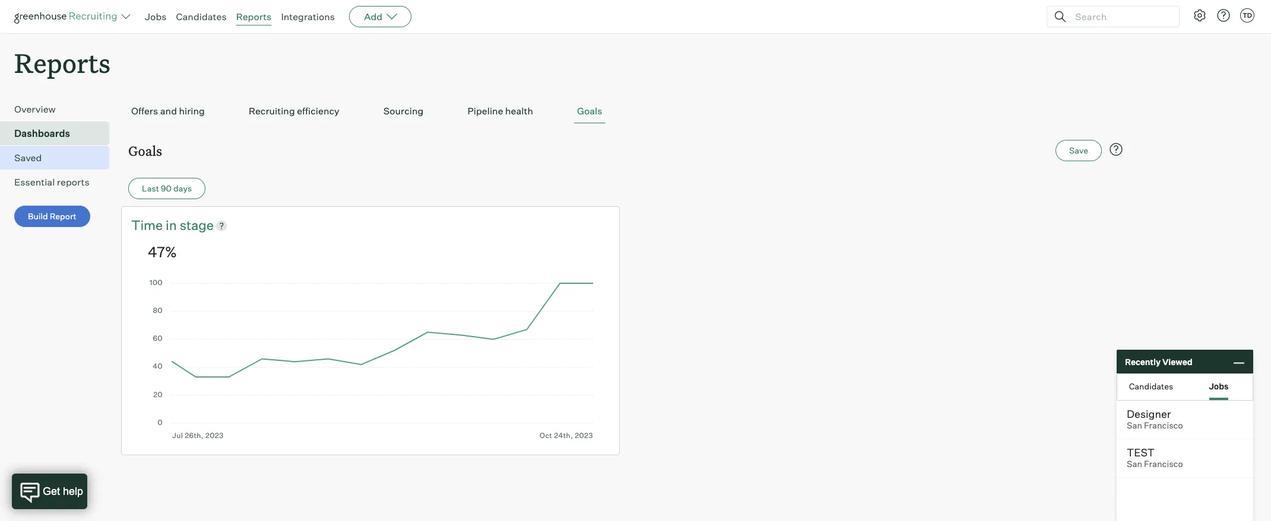 Task type: describe. For each thing, give the bounding box(es) containing it.
essential
[[14, 176, 55, 188]]

td
[[1243, 11, 1252, 20]]

offers
[[131, 105, 158, 117]]

viewed
[[1162, 357, 1193, 367]]

1 vertical spatial goals
[[128, 142, 162, 160]]

Search text field
[[1072, 8, 1168, 25]]

0 vertical spatial candidates
[[176, 11, 227, 23]]

47%
[[148, 243, 177, 261]]

dashboards link
[[14, 127, 104, 141]]

offers and hiring button
[[128, 99, 208, 124]]

stage link
[[180, 217, 214, 235]]

integrations link
[[281, 11, 335, 23]]

save
[[1069, 146, 1088, 156]]

hiring
[[179, 105, 205, 117]]

xychart image
[[148, 280, 593, 441]]

tab list containing candidates
[[1117, 375, 1253, 401]]

time
[[131, 217, 163, 233]]

recruiting
[[249, 105, 295, 117]]

francisco for test
[[1144, 460, 1183, 470]]

pipeline
[[468, 105, 503, 117]]

last 90 days button
[[128, 178, 206, 200]]

tab list containing offers and hiring
[[128, 99, 1126, 124]]

0 vertical spatial jobs
[[145, 11, 167, 23]]

recently viewed
[[1125, 357, 1193, 367]]

goals button
[[574, 99, 605, 124]]

francisco for designer
[[1144, 421, 1183, 432]]

health
[[505, 105, 533, 117]]

last
[[142, 184, 159, 194]]

1 vertical spatial reports
[[14, 45, 111, 80]]

reports link
[[236, 11, 272, 23]]

configure image
[[1193, 8, 1207, 23]]

greenhouse recruiting image
[[14, 9, 121, 24]]

in link
[[166, 217, 180, 235]]

90
[[161, 184, 172, 194]]

faq image
[[1109, 143, 1123, 157]]

stage
[[180, 217, 214, 233]]

saved link
[[14, 151, 104, 165]]



Task type: vqa. For each thing, say whether or not it's contained in the screenshot.
the bottommost tab list
yes



Task type: locate. For each thing, give the bounding box(es) containing it.
last 90 days
[[142, 184, 192, 194]]

pipeline health
[[468, 105, 533, 117]]

report
[[50, 211, 76, 222]]

1 horizontal spatial reports
[[236, 11, 272, 23]]

0 horizontal spatial reports
[[14, 45, 111, 80]]

add button
[[349, 6, 412, 27]]

1 francisco from the top
[[1144, 421, 1183, 432]]

san for designer
[[1127, 421, 1142, 432]]

san up test
[[1127, 421, 1142, 432]]

in
[[166, 217, 177, 233]]

1 horizontal spatial goals
[[577, 105, 602, 117]]

save button
[[1056, 140, 1102, 162]]

san for test
[[1127, 460, 1142, 470]]

1 horizontal spatial jobs
[[1209, 381, 1229, 392]]

jobs link
[[145, 11, 167, 23]]

0 horizontal spatial goals
[[128, 142, 162, 160]]

designer
[[1127, 408, 1171, 421]]

days
[[173, 184, 192, 194]]

candidates down recently viewed
[[1129, 381, 1173, 392]]

test san francisco
[[1127, 446, 1183, 470]]

francisco down designer san francisco
[[1144, 460, 1183, 470]]

efficiency
[[297, 105, 339, 117]]

francisco inside designer san francisco
[[1144, 421, 1183, 432]]

build
[[28, 211, 48, 222]]

jobs inside "tab list"
[[1209, 381, 1229, 392]]

0 horizontal spatial jobs
[[145, 11, 167, 23]]

2 francisco from the top
[[1144, 460, 1183, 470]]

reports
[[57, 176, 89, 188]]

0 horizontal spatial candidates
[[176, 11, 227, 23]]

reports down greenhouse recruiting image
[[14, 45, 111, 80]]

time link
[[131, 217, 166, 235]]

time in
[[131, 217, 180, 233]]

san inside test san francisco
[[1127, 460, 1142, 470]]

recruiting efficiency
[[249, 105, 339, 117]]

1 vertical spatial francisco
[[1144, 460, 1183, 470]]

designer san francisco
[[1127, 408, 1183, 432]]

0 vertical spatial tab list
[[128, 99, 1126, 124]]

2 san from the top
[[1127, 460, 1142, 470]]

1 horizontal spatial candidates
[[1129, 381, 1173, 392]]

reports
[[236, 11, 272, 23], [14, 45, 111, 80]]

tab list
[[128, 99, 1126, 124], [1117, 375, 1253, 401]]

jobs
[[145, 11, 167, 23], [1209, 381, 1229, 392]]

dashboards
[[14, 128, 70, 140]]

francisco inside test san francisco
[[1144, 460, 1183, 470]]

reports right candidates link
[[236, 11, 272, 23]]

integrations
[[281, 11, 335, 23]]

francisco up test san francisco
[[1144, 421, 1183, 432]]

add
[[364, 11, 382, 23]]

sourcing
[[383, 105, 424, 117]]

0 vertical spatial san
[[1127, 421, 1142, 432]]

offers and hiring
[[131, 105, 205, 117]]

overview
[[14, 103, 56, 115]]

td button
[[1240, 8, 1255, 23]]

0 vertical spatial francisco
[[1144, 421, 1183, 432]]

pipeline health button
[[465, 99, 536, 124]]

san
[[1127, 421, 1142, 432], [1127, 460, 1142, 470]]

recently
[[1125, 357, 1161, 367]]

td button
[[1238, 6, 1257, 25]]

overview link
[[14, 102, 104, 116]]

francisco
[[1144, 421, 1183, 432], [1144, 460, 1183, 470]]

candidates
[[176, 11, 227, 23], [1129, 381, 1173, 392]]

goals
[[577, 105, 602, 117], [128, 142, 162, 160]]

0 vertical spatial reports
[[236, 11, 272, 23]]

goals inside goals button
[[577, 105, 602, 117]]

candidates link
[[176, 11, 227, 23]]

san down designer san francisco
[[1127, 460, 1142, 470]]

recruiting efficiency button
[[246, 99, 342, 124]]

test
[[1127, 446, 1155, 460]]

essential reports
[[14, 176, 89, 188]]

1 vertical spatial jobs
[[1209, 381, 1229, 392]]

build report
[[28, 211, 76, 222]]

sourcing button
[[380, 99, 427, 124]]

build report button
[[14, 206, 90, 228]]

candidates right jobs link
[[176, 11, 227, 23]]

essential reports link
[[14, 175, 104, 190]]

0 vertical spatial goals
[[577, 105, 602, 117]]

and
[[160, 105, 177, 117]]

1 vertical spatial tab list
[[1117, 375, 1253, 401]]

1 san from the top
[[1127, 421, 1142, 432]]

saved
[[14, 152, 42, 164]]

san inside designer san francisco
[[1127, 421, 1142, 432]]

1 vertical spatial candidates
[[1129, 381, 1173, 392]]

1 vertical spatial san
[[1127, 460, 1142, 470]]



